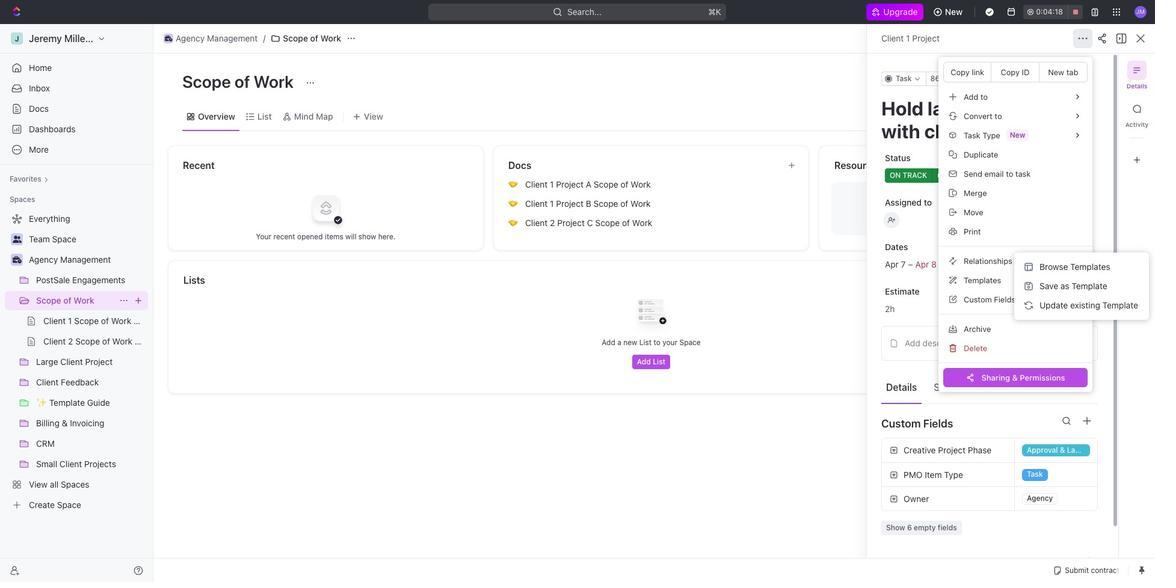 Task type: vqa. For each thing, say whether or not it's contained in the screenshot.
the B
yes



Task type: describe. For each thing, give the bounding box(es) containing it.
print button
[[944, 222, 1088, 241]]

client for client 1 project b scope of work
[[525, 199, 548, 209]]

1 vertical spatial agency management link
[[29, 250, 146, 270]]

automations button
[[1065, 29, 1128, 48]]

management inside sidebar navigation
[[60, 255, 111, 265]]

save as template button
[[1019, 277, 1145, 296]]

assigned
[[885, 197, 922, 208]]

new tab button
[[1040, 63, 1087, 82]]

sidebar navigation
[[0, 24, 153, 583]]

details button
[[882, 376, 922, 398]]

owner
[[904, 494, 929, 504]]

add list
[[637, 357, 666, 366]]

add for add list
[[637, 357, 651, 366]]

resources
[[835, 160, 883, 171]]

dashboards
[[29, 124, 76, 134]]

tab
[[1067, 67, 1079, 77]]

a
[[586, 179, 592, 190]]

copy link button
[[944, 63, 992, 82]]

new for new tab
[[1048, 67, 1065, 77]]

items
[[325, 232, 343, 241]]

add a new list to your space
[[602, 338, 701, 347]]

mind map
[[294, 111, 333, 121]]

merge button
[[944, 184, 1088, 203]]

client for client 1 project
[[882, 33, 904, 43]]

no lists icon. image
[[627, 290, 675, 338]]

empty
[[914, 524, 936, 533]]

b
[[586, 199, 591, 209]]

map
[[316, 111, 333, 121]]

templates inside templates button
[[964, 275, 1002, 285]]

1 vertical spatial list
[[640, 338, 652, 347]]

status
[[885, 153, 911, 163]]

add for add a new list to your space
[[602, 338, 616, 347]]

copy for copy link
[[951, 67, 970, 77]]

custom fields button
[[944, 290, 1088, 309]]

Edit task name text field
[[882, 97, 1098, 143]]

0 vertical spatial agency management
[[176, 33, 258, 43]]

copy id button
[[992, 63, 1040, 82]]

agency inside sidebar navigation
[[29, 255, 58, 265]]

client 1 project a scope of work
[[525, 179, 651, 190]]

attachments
[[882, 558, 947, 571]]

delete button
[[944, 339, 1088, 358]]

sharing
[[982, 373, 1010, 382]]

update existing template button
[[1019, 296, 1145, 315]]

browse templates
[[1040, 262, 1111, 272]]

subtasks button
[[929, 376, 980, 398]]

mind
[[294, 111, 314, 121]]

inbox link
[[5, 79, 148, 98]]

search...
[[568, 7, 602, 17]]

🤝 for client 1 project b scope of work
[[509, 199, 518, 208]]

🤝 for client 1 project a scope of work
[[509, 180, 518, 189]]

copy id
[[1001, 67, 1030, 77]]

lists
[[184, 275, 205, 286]]

add for add task
[[1068, 77, 1084, 87]]

here.
[[378, 232, 396, 241]]

scope of work inside tree
[[36, 295, 94, 306]]

tree inside sidebar navigation
[[5, 209, 148, 515]]

home
[[29, 63, 52, 73]]

spaces
[[10, 195, 35, 204]]

sharing & permissions button
[[944, 368, 1088, 388]]

lists button
[[183, 273, 1121, 288]]

overview link
[[196, 108, 235, 125]]

1 horizontal spatial agency management link
[[161, 31, 261, 46]]

project for client 2 project c scope of work
[[557, 218, 585, 228]]

action items button
[[987, 376, 1053, 398]]

type
[[944, 470, 963, 480]]

your
[[256, 232, 271, 241]]

add for add description
[[905, 338, 921, 348]]

new tab
[[1048, 67, 1079, 77]]

send email to task
[[964, 169, 1031, 178]]

templates button
[[944, 271, 1088, 290]]

&
[[1013, 373, 1018, 382]]

activity
[[1126, 121, 1149, 128]]

drop files here to attach
[[940, 204, 1028, 213]]

business time image inside agency management link
[[165, 36, 172, 42]]

save
[[1040, 281, 1059, 291]]

files
[[960, 204, 975, 213]]

new button
[[928, 2, 970, 22]]

custom fields inside dropdown button
[[882, 417, 953, 430]]

docs link
[[5, 99, 148, 119]]

assigned to
[[885, 197, 932, 208]]

2
[[550, 218, 555, 228]]

0:04:18 button
[[1024, 5, 1083, 19]]

client for client 1 project a scope of work
[[525, 179, 548, 190]]

print
[[964, 227, 981, 236]]

upgrade
[[883, 7, 918, 17]]

show
[[359, 232, 376, 241]]

1 for client 1 project a scope of work
[[550, 179, 554, 190]]

save as template
[[1040, 281, 1108, 291]]

🤝 for client 2 project c scope of work
[[509, 218, 518, 227]]

project inside custom fields 'element'
[[938, 445, 966, 456]]

archive button
[[944, 320, 1088, 339]]

/
[[263, 33, 266, 43]]

copy for copy id
[[1001, 67, 1020, 77]]

dates
[[885, 242, 908, 252]]

add task
[[1068, 77, 1105, 87]]

list inside 'button'
[[653, 357, 666, 366]]

inbox
[[29, 83, 50, 93]]

templates inside browse templates button
[[1071, 262, 1111, 272]]

task sidebar navigation tab list
[[1124, 61, 1151, 170]]

8686f9yn5
[[931, 74, 970, 83]]

delete
[[964, 343, 988, 353]]

space
[[680, 338, 701, 347]]

⌘k
[[709, 7, 722, 17]]

scope inside sidebar navigation
[[36, 295, 61, 306]]

your recent opened items will show here.
[[256, 232, 396, 241]]

1 vertical spatial scope of work link
[[36, 291, 114, 311]]

project for client 1 project b scope of work
[[556, 199, 584, 209]]

opened
[[297, 232, 323, 241]]

custom inside button
[[964, 295, 992, 304]]



Task type: locate. For each thing, give the bounding box(es) containing it.
project
[[912, 33, 940, 43], [556, 179, 584, 190], [556, 199, 584, 209], [557, 218, 585, 228], [938, 445, 966, 456]]

3 🤝 from the top
[[509, 218, 518, 227]]

2 🤝 from the top
[[509, 199, 518, 208]]

scope of work
[[283, 33, 341, 43], [182, 72, 297, 91], [36, 295, 94, 306]]

no recent items image
[[302, 184, 350, 232]]

add description
[[905, 338, 966, 348]]

1 horizontal spatial new
[[1048, 67, 1065, 77]]

recent
[[183, 160, 215, 171]]

merge
[[964, 188, 987, 198]]

0:04:18
[[1036, 7, 1063, 16]]

scope of work link
[[268, 31, 344, 46], [36, 291, 114, 311]]

add
[[1068, 77, 1084, 87], [905, 338, 921, 348], [602, 338, 616, 347], [637, 357, 651, 366]]

fields down templates dropdown button
[[994, 295, 1016, 304]]

fields inside dropdown button
[[924, 417, 953, 430]]

business time image inside sidebar navigation
[[12, 256, 21, 264]]

docs inside sidebar navigation
[[29, 104, 49, 114]]

0 horizontal spatial agency management link
[[29, 250, 146, 270]]

1 horizontal spatial custom
[[964, 295, 992, 304]]

tree containing agency management
[[5, 209, 148, 515]]

new for new
[[945, 7, 963, 17]]

custom up creative
[[882, 417, 921, 430]]

copy inside button
[[951, 67, 970, 77]]

project left b
[[556, 199, 584, 209]]

1 down upgrade
[[906, 33, 910, 43]]

template inside button
[[1072, 281, 1108, 291]]

email
[[985, 169, 1004, 178]]

1 vertical spatial custom fields
[[882, 417, 953, 430]]

custom inside dropdown button
[[882, 417, 921, 430]]

client 1 project
[[882, 33, 940, 43]]

1 🤝 from the top
[[509, 180, 518, 189]]

0 vertical spatial custom fields
[[964, 295, 1016, 304]]

browse templates button
[[1019, 258, 1145, 277]]

upgrade link
[[866, 4, 924, 20]]

client left b
[[525, 199, 548, 209]]

1 horizontal spatial templates
[[1071, 262, 1111, 272]]

1 horizontal spatial custom fields
[[964, 295, 1016, 304]]

1 horizontal spatial copy
[[1001, 67, 1020, 77]]

1 vertical spatial 1
[[550, 179, 554, 190]]

fields inside button
[[994, 295, 1016, 304]]

1 up 2
[[550, 199, 554, 209]]

0 horizontal spatial new
[[945, 7, 963, 17]]

project left the a
[[556, 179, 584, 190]]

to left "task" on the top right of page
[[1006, 169, 1014, 178]]

custom up archive
[[964, 295, 992, 304]]

custom fields up archive
[[964, 295, 1016, 304]]

template right existing
[[1103, 300, 1139, 311]]

custom fields
[[964, 295, 1016, 304], [882, 417, 953, 430]]

1 vertical spatial custom
[[882, 417, 921, 430]]

1 vertical spatial 🤝
[[509, 199, 518, 208]]

details
[[1127, 82, 1148, 90], [886, 382, 917, 393]]

duplicate
[[964, 150, 999, 159]]

new right upgrade
[[945, 7, 963, 17]]

creative project phase
[[904, 445, 992, 456]]

1 copy from the left
[[951, 67, 970, 77]]

1 for client 1 project
[[906, 33, 910, 43]]

1 vertical spatial fields
[[924, 417, 953, 430]]

of
[[310, 33, 318, 43], [235, 72, 250, 91], [621, 179, 629, 190], [621, 199, 628, 209], [622, 218, 630, 228], [63, 295, 71, 306]]

dashboards link
[[5, 120, 148, 139]]

0 vertical spatial custom
[[964, 295, 992, 304]]

project down new button
[[912, 33, 940, 43]]

2 vertical spatial 🤝
[[509, 218, 518, 227]]

item
[[925, 470, 942, 480]]

client left the a
[[525, 179, 548, 190]]

add left a
[[602, 338, 616, 347]]

list link
[[255, 108, 272, 125]]

1 horizontal spatial agency management
[[176, 33, 258, 43]]

templates button
[[944, 271, 1088, 290]]

work inside sidebar navigation
[[74, 295, 94, 306]]

0 horizontal spatial copy
[[951, 67, 970, 77]]

1 horizontal spatial fields
[[994, 295, 1016, 304]]

1 vertical spatial template
[[1103, 300, 1139, 311]]

existing
[[1071, 300, 1101, 311]]

1 vertical spatial scope of work
[[182, 72, 297, 91]]

custom fields element
[[882, 438, 1098, 536]]

items
[[1023, 382, 1048, 393]]

copy inside 'button'
[[1001, 67, 1020, 77]]

fields up creative project phase
[[924, 417, 953, 430]]

template up update existing template
[[1072, 281, 1108, 291]]

0 horizontal spatial business time image
[[12, 256, 21, 264]]

add list button
[[632, 355, 671, 369]]

client for client 2 project c scope of work
[[525, 218, 548, 228]]

task
[[1016, 169, 1031, 178]]

1 vertical spatial templates
[[964, 275, 1002, 285]]

1 vertical spatial business time image
[[12, 256, 21, 264]]

0 vertical spatial details
[[1127, 82, 1148, 90]]

your
[[663, 338, 678, 347]]

1 horizontal spatial business time image
[[165, 36, 172, 42]]

1 vertical spatial agency management
[[29, 255, 111, 265]]

action items
[[992, 382, 1048, 393]]

0 vertical spatial agency
[[176, 33, 205, 43]]

0 vertical spatial templates
[[1071, 262, 1111, 272]]

templates up the save as template button
[[1071, 262, 1111, 272]]

client down upgrade link at the top of page
[[882, 33, 904, 43]]

0 vertical spatial business time image
[[165, 36, 172, 42]]

templates
[[1071, 262, 1111, 272], [964, 275, 1002, 285]]

add inside button
[[905, 338, 921, 348]]

1 horizontal spatial agency
[[176, 33, 205, 43]]

tree
[[5, 209, 148, 515]]

0 horizontal spatial management
[[60, 255, 111, 265]]

browse
[[1040, 262, 1068, 272]]

overview
[[198, 111, 235, 121]]

2 vertical spatial list
[[653, 357, 666, 366]]

1 horizontal spatial management
[[207, 33, 258, 43]]

as
[[1061, 281, 1070, 291]]

copy link
[[951, 67, 985, 77]]

0 vertical spatial list
[[257, 111, 272, 121]]

add down "add a new list to your space" in the right bottom of the page
[[637, 357, 651, 366]]

management
[[207, 33, 258, 43], [60, 255, 111, 265]]

action
[[992, 382, 1021, 393]]

favorites button
[[5, 172, 53, 187]]

home link
[[5, 58, 148, 78]]

1 horizontal spatial docs
[[509, 160, 532, 171]]

list left the mind
[[257, 111, 272, 121]]

of inside sidebar navigation
[[63, 295, 71, 306]]

0 horizontal spatial details
[[886, 382, 917, 393]]

0 vertical spatial management
[[207, 33, 258, 43]]

1 left the a
[[550, 179, 554, 190]]

copy left id
[[1001, 67, 1020, 77]]

add left description
[[905, 338, 921, 348]]

0 vertical spatial new
[[945, 7, 963, 17]]

0 horizontal spatial fields
[[924, 417, 953, 430]]

new left tab
[[1048, 67, 1065, 77]]

client 1 project b scope of work
[[525, 199, 651, 209]]

resources button
[[834, 158, 1104, 173]]

a
[[618, 338, 622, 347]]

list down "add a new list to your space" in the right bottom of the page
[[653, 357, 666, 366]]

0 horizontal spatial templates
[[964, 275, 1002, 285]]

favorites
[[10, 175, 41, 184]]

🤝
[[509, 180, 518, 189], [509, 199, 518, 208], [509, 218, 518, 227]]

to inside send email to task button
[[1006, 169, 1014, 178]]

id
[[1022, 67, 1030, 77]]

0 vertical spatial scope of work link
[[268, 31, 344, 46]]

0 vertical spatial docs
[[29, 104, 49, 114]]

details up activity
[[1127, 82, 1148, 90]]

template inside 'button'
[[1103, 300, 1139, 311]]

business time image
[[165, 36, 172, 42], [12, 256, 21, 264]]

2 horizontal spatial list
[[653, 357, 666, 366]]

6
[[907, 524, 912, 533]]

add inside button
[[1068, 77, 1084, 87]]

0 horizontal spatial agency
[[29, 255, 58, 265]]

0 horizontal spatial custom fields
[[882, 417, 953, 430]]

1 vertical spatial management
[[60, 255, 111, 265]]

link
[[972, 67, 985, 77]]

0 vertical spatial 🤝
[[509, 180, 518, 189]]

1 vertical spatial agency
[[29, 255, 58, 265]]

show 6 empty fields
[[886, 524, 957, 533]]

custom fields button
[[882, 409, 1098, 438]]

2 vertical spatial 1
[[550, 199, 554, 209]]

1 vertical spatial new
[[1048, 67, 1065, 77]]

send email to task button
[[944, 164, 1088, 184]]

details left subtasks
[[886, 382, 917, 393]]

fields
[[994, 295, 1016, 304], [924, 417, 953, 430]]

project for client 1 project a scope of work
[[556, 179, 584, 190]]

show
[[886, 524, 905, 533]]

custom fields inside button
[[964, 295, 1016, 304]]

project up type
[[938, 445, 966, 456]]

agency management inside sidebar navigation
[[29, 255, 111, 265]]

1 horizontal spatial list
[[640, 338, 652, 347]]

client 2 project c scope of work
[[525, 218, 653, 228]]

list right new
[[640, 338, 652, 347]]

template for save as template
[[1072, 281, 1108, 291]]

recent
[[273, 232, 295, 241]]

to right "here" at the top
[[996, 204, 1003, 213]]

0 horizontal spatial docs
[[29, 104, 49, 114]]

template for update existing template
[[1103, 300, 1139, 311]]

0 vertical spatial agency management link
[[161, 31, 261, 46]]

0 horizontal spatial list
[[257, 111, 272, 121]]

attachments button
[[882, 550, 1098, 579]]

0 vertical spatial fields
[[994, 295, 1016, 304]]

mind map link
[[292, 108, 333, 125]]

1 vertical spatial details
[[886, 382, 917, 393]]

1 horizontal spatial details
[[1127, 82, 1148, 90]]

attach
[[1005, 204, 1028, 213]]

subtasks
[[934, 382, 975, 393]]

templates up custom fields button
[[964, 275, 1002, 285]]

client left 2
[[525, 218, 548, 228]]

0 vertical spatial scope of work
[[283, 33, 341, 43]]

details inside task sidebar navigation 'tab list'
[[1127, 82, 1148, 90]]

1 horizontal spatial scope of work link
[[268, 31, 344, 46]]

archive
[[964, 324, 991, 334]]

send
[[964, 169, 983, 178]]

to left your
[[654, 338, 661, 347]]

sharing & permissions
[[982, 373, 1065, 382]]

0 horizontal spatial scope of work link
[[36, 291, 114, 311]]

0 vertical spatial 1
[[906, 33, 910, 43]]

estimate
[[885, 286, 920, 297]]

add task button
[[1061, 73, 1112, 92]]

here
[[977, 204, 994, 213]]

2 copy from the left
[[1001, 67, 1020, 77]]

0 horizontal spatial custom
[[882, 417, 921, 430]]

project right 2
[[557, 218, 585, 228]]

custom fields up creative
[[882, 417, 953, 430]]

to left drop
[[924, 197, 932, 208]]

description
[[923, 338, 966, 348]]

details inside button
[[886, 382, 917, 393]]

2 vertical spatial scope of work
[[36, 295, 94, 306]]

add down tab
[[1068, 77, 1084, 87]]

pmo item type
[[904, 470, 963, 480]]

drop
[[940, 204, 958, 213]]

copy left link
[[951, 67, 970, 77]]

0 horizontal spatial agency management
[[29, 255, 111, 265]]

permissions
[[1020, 373, 1065, 382]]

scope
[[283, 33, 308, 43], [182, 72, 231, 91], [594, 179, 618, 190], [594, 199, 618, 209], [595, 218, 620, 228], [36, 295, 61, 306]]

list
[[257, 111, 272, 121], [640, 338, 652, 347], [653, 357, 666, 366]]

automations
[[1071, 33, 1122, 43]]

1 for client 1 project b scope of work
[[550, 199, 554, 209]]

0 vertical spatial template
[[1072, 281, 1108, 291]]

1 vertical spatial docs
[[509, 160, 532, 171]]

project for client 1 project
[[912, 33, 940, 43]]

add inside 'button'
[[637, 357, 651, 366]]



